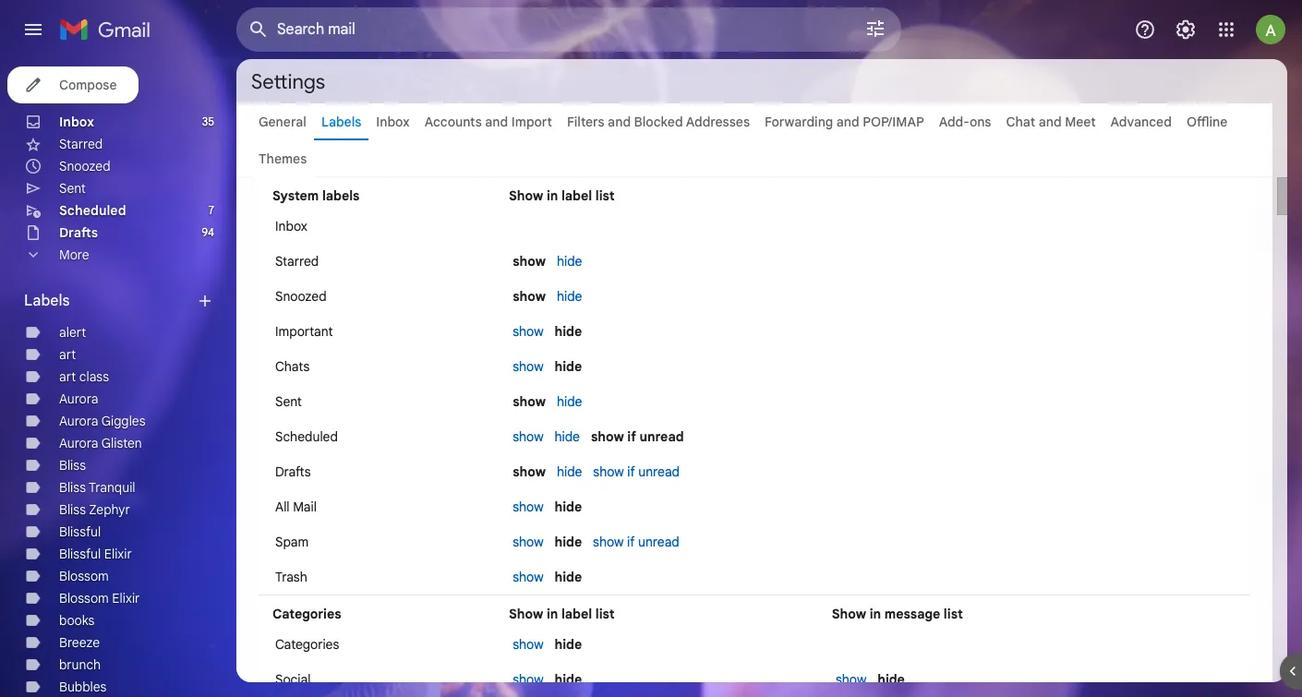 Task type: locate. For each thing, give the bounding box(es) containing it.
filters and blocked addresses
[[567, 114, 750, 130]]

inbox up starred link on the left of the page
[[59, 114, 94, 130]]

all
[[275, 499, 290, 516]]

show if unread link
[[594, 464, 680, 481], [593, 534, 680, 551]]

0 vertical spatial show if unread
[[591, 429, 684, 445]]

1 horizontal spatial drafts
[[275, 464, 311, 481]]

None search field
[[237, 7, 902, 52]]

labels right general in the left of the page
[[321, 114, 362, 130]]

1 show in label list from the top
[[509, 188, 615, 204]]

blissful for blissful elixir
[[59, 546, 101, 563]]

scheduled inside the 'labels' navigation
[[59, 202, 126, 219]]

aurora
[[59, 391, 98, 408], [59, 413, 98, 430], [59, 435, 98, 452]]

show link for important
[[513, 323, 544, 340]]

3 aurora from the top
[[59, 435, 98, 452]]

0 vertical spatial aurora
[[59, 391, 98, 408]]

sent link
[[59, 180, 86, 197]]

1 horizontal spatial scheduled
[[275, 429, 338, 445]]

inbox link up starred link on the left of the page
[[59, 114, 94, 130]]

forwarding
[[765, 114, 834, 130]]

1 vertical spatial bliss
[[59, 480, 86, 496]]

0 horizontal spatial labels
[[24, 292, 70, 310]]

elixir up blossom link
[[104, 546, 132, 563]]

aurora down aurora link
[[59, 413, 98, 430]]

1 vertical spatial show in label list
[[509, 606, 615, 623]]

list
[[596, 188, 615, 204], [596, 606, 615, 623], [944, 606, 964, 623]]

0 vertical spatial unread
[[640, 429, 684, 445]]

drafts up all mail
[[275, 464, 311, 481]]

3 bliss from the top
[[59, 502, 86, 518]]

labels navigation
[[0, 59, 237, 698]]

0 vertical spatial show in label list
[[509, 188, 615, 204]]

blossom down blossom link
[[59, 590, 109, 607]]

hide link for sent
[[557, 394, 583, 410]]

social
[[275, 672, 311, 688]]

categories down trash
[[273, 606, 342, 623]]

addresses
[[686, 114, 750, 130]]

1 vertical spatial art
[[59, 369, 76, 385]]

1 vertical spatial labels
[[24, 292, 70, 310]]

art for art class
[[59, 369, 76, 385]]

show in label list for categories
[[509, 606, 615, 623]]

add-
[[940, 114, 970, 130]]

breeze
[[59, 635, 100, 651]]

blissful down blissful link
[[59, 546, 101, 563]]

labels link
[[321, 114, 362, 130]]

system
[[273, 188, 319, 204]]

offline link
[[1187, 114, 1228, 130]]

snoozed
[[59, 158, 111, 175], [275, 288, 327, 305]]

2 blissful from the top
[[59, 546, 101, 563]]

2 blossom from the top
[[59, 590, 109, 607]]

snoozed link
[[59, 158, 111, 175]]

starred down system
[[275, 253, 319, 270]]

main menu image
[[22, 18, 44, 41]]

2 vertical spatial unread
[[639, 534, 680, 551]]

2 inbox link from the left
[[376, 114, 410, 130]]

1 show if unread link from the top
[[594, 464, 680, 481]]

1 horizontal spatial labels
[[321, 114, 362, 130]]

3 and from the left
[[837, 114, 860, 130]]

starred up snoozed link
[[59, 136, 103, 152]]

class
[[79, 369, 109, 385]]

blossom for blossom elixir
[[59, 590, 109, 607]]

0 horizontal spatial drafts
[[59, 225, 98, 241]]

categories up social
[[275, 637, 339, 653]]

2 show in label list from the top
[[509, 606, 615, 623]]

drafts up more
[[59, 225, 98, 241]]

2 label from the top
[[562, 606, 593, 623]]

2 aurora from the top
[[59, 413, 98, 430]]

inbox inside the 'labels' navigation
[[59, 114, 94, 130]]

bliss
[[59, 457, 86, 474], [59, 480, 86, 496], [59, 502, 86, 518]]

bliss up bliss tranquil
[[59, 457, 86, 474]]

aurora down the art class 'link'
[[59, 391, 98, 408]]

sent down snoozed link
[[59, 180, 86, 197]]

blossom down blissful elixir
[[59, 568, 109, 585]]

1 vertical spatial scheduled
[[275, 429, 338, 445]]

support image
[[1135, 18, 1157, 41]]

label for system labels
[[562, 188, 593, 204]]

pop/imap
[[863, 114, 925, 130]]

books
[[59, 613, 95, 629]]

label for categories
[[562, 606, 593, 623]]

2 if from the top
[[628, 464, 635, 481]]

0 horizontal spatial inbox
[[59, 114, 94, 130]]

sent inside the 'labels' navigation
[[59, 180, 86, 197]]

show
[[509, 188, 544, 204], [509, 606, 544, 623], [832, 606, 867, 623]]

aurora for aurora giggles
[[59, 413, 98, 430]]

and for filters
[[608, 114, 631, 130]]

system labels
[[273, 188, 360, 204]]

0 vertical spatial if
[[628, 429, 637, 445]]

art link
[[59, 347, 76, 363]]

0 vertical spatial drafts
[[59, 225, 98, 241]]

show link for all mail
[[513, 499, 544, 516]]

meet
[[1066, 114, 1097, 130]]

1 vertical spatial label
[[562, 606, 593, 623]]

2 vertical spatial aurora
[[59, 435, 98, 452]]

scheduled up "drafts" link
[[59, 202, 126, 219]]

1 and from the left
[[485, 114, 509, 130]]

show in label list
[[509, 188, 615, 204], [509, 606, 615, 623]]

show
[[513, 253, 546, 270], [513, 288, 546, 305], [513, 323, 544, 340], [513, 359, 544, 375], [513, 394, 546, 410], [513, 429, 544, 445], [591, 429, 624, 445], [513, 464, 546, 481], [594, 464, 624, 481], [513, 499, 544, 516], [513, 534, 544, 551], [593, 534, 624, 551], [513, 569, 544, 586], [513, 637, 544, 653], [513, 672, 544, 688], [836, 672, 867, 688]]

snoozed down starred link on the left of the page
[[59, 158, 111, 175]]

art
[[59, 347, 76, 363], [59, 369, 76, 385]]

art class link
[[59, 369, 109, 385]]

aurora link
[[59, 391, 98, 408]]

categories
[[273, 606, 342, 623], [275, 637, 339, 653]]

1 blossom from the top
[[59, 568, 109, 585]]

snoozed up important on the top left of the page
[[275, 288, 327, 305]]

1 label from the top
[[562, 188, 593, 204]]

0 vertical spatial snoozed
[[59, 158, 111, 175]]

unread
[[640, 429, 684, 445], [639, 464, 680, 481], [639, 534, 680, 551]]

1 horizontal spatial inbox
[[275, 218, 308, 235]]

blossom elixir
[[59, 590, 140, 607]]

0 vertical spatial bliss
[[59, 457, 86, 474]]

0 vertical spatial label
[[562, 188, 593, 204]]

hide link
[[557, 253, 583, 270], [557, 288, 583, 305], [557, 394, 583, 410], [555, 429, 580, 445], [557, 464, 583, 481]]

labels heading
[[24, 292, 196, 310]]

0 vertical spatial blissful
[[59, 524, 101, 541]]

1 vertical spatial drafts
[[275, 464, 311, 481]]

scheduled link
[[59, 202, 126, 219]]

0 vertical spatial labels
[[321, 114, 362, 130]]

1 vertical spatial if
[[628, 464, 635, 481]]

0 vertical spatial sent
[[59, 180, 86, 197]]

and left import
[[485, 114, 509, 130]]

blossom
[[59, 568, 109, 585], [59, 590, 109, 607]]

aurora for aurora glisten
[[59, 435, 98, 452]]

0 vertical spatial blossom
[[59, 568, 109, 585]]

art for art link
[[59, 347, 76, 363]]

0 vertical spatial scheduled
[[59, 202, 126, 219]]

show link for social
[[513, 672, 544, 688]]

blissful for blissful link
[[59, 524, 101, 541]]

aurora giggles
[[59, 413, 146, 430]]

ons
[[970, 114, 992, 130]]

2 art from the top
[[59, 369, 76, 385]]

and right filters
[[608, 114, 631, 130]]

show for categories
[[509, 606, 544, 623]]

labels inside navigation
[[24, 292, 70, 310]]

chat and meet
[[1007, 114, 1097, 130]]

bliss up blissful link
[[59, 502, 86, 518]]

labels for labels link
[[321, 114, 362, 130]]

1 vertical spatial snoozed
[[275, 288, 327, 305]]

compose button
[[7, 67, 139, 103]]

0 horizontal spatial scheduled
[[59, 202, 126, 219]]

0 horizontal spatial snoozed
[[59, 158, 111, 175]]

2 vertical spatial bliss
[[59, 502, 86, 518]]

show link
[[513, 323, 544, 340], [513, 359, 544, 375], [513, 429, 544, 445], [513, 499, 544, 516], [513, 534, 544, 551], [513, 569, 544, 586], [513, 637, 544, 653], [513, 672, 544, 688], [836, 672, 867, 688]]

1 blissful from the top
[[59, 524, 101, 541]]

art down art link
[[59, 369, 76, 385]]

art down alert
[[59, 347, 76, 363]]

blissful down bliss zephyr link
[[59, 524, 101, 541]]

all mail
[[275, 499, 317, 516]]

0 horizontal spatial sent
[[59, 180, 86, 197]]

and right chat
[[1039, 114, 1062, 130]]

1 vertical spatial blossom
[[59, 590, 109, 607]]

message
[[885, 606, 941, 623]]

show link for scheduled
[[513, 429, 544, 445]]

1 vertical spatial aurora
[[59, 413, 98, 430]]

drafts inside the 'labels' navigation
[[59, 225, 98, 241]]

alert
[[59, 324, 86, 341]]

1 vertical spatial show if unread
[[594, 464, 680, 481]]

labels
[[322, 188, 360, 204]]

chat and meet link
[[1007, 114, 1097, 130]]

sent down chats
[[275, 394, 302, 410]]

elixir for blissful elixir
[[104, 546, 132, 563]]

starred
[[59, 136, 103, 152], [275, 253, 319, 270]]

drafts
[[59, 225, 98, 241], [275, 464, 311, 481]]

2 vertical spatial show if unread
[[593, 534, 680, 551]]

4 and from the left
[[1039, 114, 1062, 130]]

2 vertical spatial if
[[627, 534, 635, 551]]

1 vertical spatial elixir
[[112, 590, 140, 607]]

blissful elixir link
[[59, 546, 132, 563]]

inbox link right labels link
[[376, 114, 410, 130]]

1 horizontal spatial starred
[[275, 253, 319, 270]]

and
[[485, 114, 509, 130], [608, 114, 631, 130], [837, 114, 860, 130], [1039, 114, 1062, 130]]

1 vertical spatial show if unread link
[[593, 534, 680, 551]]

1 horizontal spatial sent
[[275, 394, 302, 410]]

if for spam
[[627, 534, 635, 551]]

inbox down system
[[275, 218, 308, 235]]

giggles
[[101, 413, 146, 430]]

1 if from the top
[[628, 429, 637, 445]]

brunch
[[59, 657, 101, 674]]

1 vertical spatial unread
[[639, 464, 680, 481]]

3 if from the top
[[627, 534, 635, 551]]

2 bliss from the top
[[59, 480, 86, 496]]

1 aurora from the top
[[59, 391, 98, 408]]

inbox right labels link
[[376, 114, 410, 130]]

inbox
[[59, 114, 94, 130], [376, 114, 410, 130], [275, 218, 308, 235]]

2 show if unread link from the top
[[593, 534, 680, 551]]

sent
[[59, 180, 86, 197], [275, 394, 302, 410]]

1 bliss from the top
[[59, 457, 86, 474]]

labels
[[321, 114, 362, 130], [24, 292, 70, 310]]

and for accounts
[[485, 114, 509, 130]]

7
[[209, 203, 214, 217]]

0 vertical spatial show if unread link
[[594, 464, 680, 481]]

1 vertical spatial blissful
[[59, 546, 101, 563]]

0 vertical spatial elixir
[[104, 546, 132, 563]]

hide link for starred
[[557, 253, 583, 270]]

blossom elixir link
[[59, 590, 140, 607]]

scheduled up mail
[[275, 429, 338, 445]]

0 horizontal spatial starred
[[59, 136, 103, 152]]

0 vertical spatial starred
[[59, 136, 103, 152]]

labels up alert link
[[24, 292, 70, 310]]

elixir down blissful elixir
[[112, 590, 140, 607]]

elixir for blossom elixir
[[112, 590, 140, 607]]

1 art from the top
[[59, 347, 76, 363]]

0 vertical spatial art
[[59, 347, 76, 363]]

2 and from the left
[[608, 114, 631, 130]]

bliss down bliss link
[[59, 480, 86, 496]]

1 horizontal spatial inbox link
[[376, 114, 410, 130]]

2 horizontal spatial inbox
[[376, 114, 410, 130]]

forwarding and pop/imap link
[[765, 114, 925, 130]]

and left pop/imap
[[837, 114, 860, 130]]

themes link
[[259, 151, 307, 167]]

0 horizontal spatial inbox link
[[59, 114, 94, 130]]

accounts and import
[[425, 114, 553, 130]]

in for categories
[[547, 606, 558, 623]]

unread for drafts
[[639, 464, 680, 481]]

aurora up bliss link
[[59, 435, 98, 452]]

hide
[[557, 253, 583, 270], [557, 288, 583, 305], [555, 323, 582, 340], [555, 359, 582, 375], [557, 394, 583, 410], [555, 429, 580, 445], [557, 464, 583, 481], [555, 499, 582, 516], [555, 534, 582, 551], [555, 569, 582, 586], [555, 637, 582, 653], [555, 672, 582, 688], [878, 672, 905, 688]]



Task type: describe. For each thing, give the bounding box(es) containing it.
bliss zephyr
[[59, 502, 130, 518]]

chat
[[1007, 114, 1036, 130]]

and for forwarding
[[837, 114, 860, 130]]

show in label list for system labels
[[509, 188, 615, 204]]

unread for spam
[[639, 534, 680, 551]]

drafts link
[[59, 225, 98, 241]]

show in message list
[[832, 606, 964, 623]]

snoozed inside the 'labels' navigation
[[59, 158, 111, 175]]

books link
[[59, 613, 95, 629]]

blissful link
[[59, 524, 101, 541]]

themes
[[259, 151, 307, 167]]

accounts and import link
[[425, 114, 553, 130]]

tranquil
[[89, 480, 135, 496]]

1 horizontal spatial snoozed
[[275, 288, 327, 305]]

1 vertical spatial starred
[[275, 253, 319, 270]]

bliss tranquil link
[[59, 480, 135, 496]]

show for system labels
[[509, 188, 544, 204]]

spam
[[275, 534, 309, 551]]

bliss for bliss tranquil
[[59, 480, 86, 496]]

show link for trash
[[513, 569, 544, 586]]

and for chat
[[1039, 114, 1062, 130]]

aurora glisten
[[59, 435, 142, 452]]

bliss for bliss zephyr
[[59, 502, 86, 518]]

add-ons
[[940, 114, 992, 130]]

starred inside the 'labels' navigation
[[59, 136, 103, 152]]

compose
[[59, 77, 117, 93]]

aurora for aurora link
[[59, 391, 98, 408]]

blossom for blossom link
[[59, 568, 109, 585]]

aurora glisten link
[[59, 435, 142, 452]]

1 inbox link from the left
[[59, 114, 94, 130]]

filters and blocked addresses link
[[567, 114, 750, 130]]

blissful elixir
[[59, 546, 132, 563]]

bliss for bliss link
[[59, 457, 86, 474]]

general link
[[259, 114, 307, 130]]

advanced search options image
[[858, 10, 895, 47]]

forwarding and pop/imap
[[765, 114, 925, 130]]

zephyr
[[89, 502, 130, 518]]

94
[[202, 225, 214, 239]]

brunch link
[[59, 657, 101, 674]]

alert link
[[59, 324, 86, 341]]

advanced
[[1111, 114, 1173, 130]]

filters
[[567, 114, 605, 130]]

mail
[[293, 499, 317, 516]]

breeze link
[[59, 635, 100, 651]]

hide link for drafts
[[557, 464, 583, 481]]

accounts
[[425, 114, 482, 130]]

bliss tranquil
[[59, 480, 135, 496]]

bubbles
[[59, 679, 107, 696]]

settings image
[[1175, 18, 1198, 41]]

add-ons link
[[940, 114, 992, 130]]

glisten
[[101, 435, 142, 452]]

general
[[259, 114, 307, 130]]

list for categories
[[596, 606, 615, 623]]

offline
[[1187, 114, 1228, 130]]

advanced link
[[1111, 114, 1173, 130]]

hide link for snoozed
[[557, 288, 583, 305]]

art class
[[59, 369, 109, 385]]

starred link
[[59, 136, 103, 152]]

if for drafts
[[628, 464, 635, 481]]

blossom link
[[59, 568, 109, 585]]

important
[[275, 323, 333, 340]]

more button
[[0, 244, 222, 266]]

0 vertical spatial categories
[[273, 606, 342, 623]]

show link for categories
[[513, 637, 544, 653]]

in for system labels
[[547, 188, 558, 204]]

trash
[[275, 569, 308, 586]]

bubbles link
[[59, 679, 107, 696]]

1 vertical spatial categories
[[275, 637, 339, 653]]

blocked
[[634, 114, 683, 130]]

import
[[512, 114, 553, 130]]

show if unread for drafts
[[594, 464, 680, 481]]

show link for spam
[[513, 534, 544, 551]]

bliss link
[[59, 457, 86, 474]]

settings
[[251, 69, 325, 94]]

show if unread for spam
[[593, 534, 680, 551]]

gmail image
[[59, 11, 160, 48]]

labels for labels heading
[[24, 292, 70, 310]]

aurora giggles link
[[59, 413, 146, 430]]

show if unread link for drafts
[[594, 464, 680, 481]]

show if unread link for spam
[[593, 534, 680, 551]]

more
[[59, 247, 89, 263]]

35
[[202, 115, 214, 128]]

hide link for scheduled
[[555, 429, 580, 445]]

chats
[[275, 359, 310, 375]]

show link for chats
[[513, 359, 544, 375]]

Search mail text field
[[277, 20, 813, 39]]

1 vertical spatial sent
[[275, 394, 302, 410]]

bliss zephyr link
[[59, 502, 130, 518]]

search mail image
[[242, 13, 275, 46]]

list for system labels
[[596, 188, 615, 204]]



Task type: vqa. For each thing, say whether or not it's contained in the screenshot.
third Bliss from the bottom
yes



